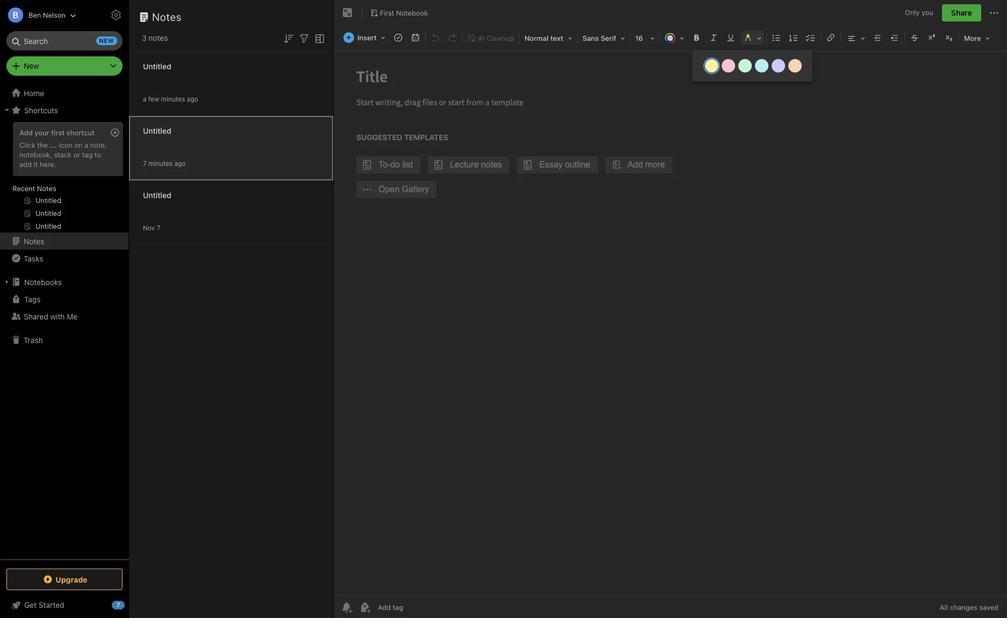 Task type: locate. For each thing, give the bounding box(es) containing it.
to
[[95, 150, 101, 159]]

2 vertical spatial untitled
[[143, 191, 171, 200]]

ago
[[187, 95, 198, 103], [174, 159, 186, 167]]

new button
[[6, 56, 123, 76]]

notebook
[[396, 8, 428, 17]]

home
[[24, 88, 44, 98]]

1 vertical spatial untitled
[[143, 126, 171, 135]]

1 horizontal spatial ago
[[187, 95, 198, 103]]

add
[[19, 160, 32, 169]]

More field
[[960, 30, 994, 46]]

1 vertical spatial 7
[[157, 224, 160, 232]]

1 vertical spatial notes
[[37, 184, 56, 193]]

0 horizontal spatial ago
[[174, 159, 186, 167]]

note,
[[90, 141, 107, 149]]

task image
[[391, 30, 406, 45]]

2 untitled from the top
[[143, 126, 171, 135]]

recent notes
[[12, 184, 56, 193]]

7
[[143, 159, 147, 167], [157, 224, 160, 232], [116, 602, 120, 609]]

2 vertical spatial 7
[[116, 602, 120, 609]]

settings image
[[110, 9, 123, 21]]

add your first shortcut
[[19, 128, 95, 137]]

icon
[[59, 141, 72, 149]]

add a reminder image
[[340, 601, 353, 614]]

few
[[148, 95, 159, 103]]

add tag image
[[358, 601, 371, 614]]

Alignment field
[[842, 30, 869, 46]]

untitled down the 7 minutes ago on the left of page
[[143, 191, 171, 200]]

add filters image
[[298, 32, 311, 45]]

on
[[74, 141, 83, 149]]

first
[[380, 8, 394, 17]]

notebooks link
[[0, 274, 128, 291]]

0 horizontal spatial 7
[[116, 602, 120, 609]]

a left few
[[143, 95, 147, 103]]

first
[[51, 128, 65, 137]]

0 horizontal spatial a
[[84, 141, 88, 149]]

untitled down notes
[[143, 62, 171, 71]]

0 vertical spatial minutes
[[161, 95, 185, 103]]

notes
[[152, 11, 182, 23], [37, 184, 56, 193], [24, 237, 44, 246]]

expand note image
[[341, 6, 354, 19]]

1 untitled from the top
[[143, 62, 171, 71]]

note window element
[[334, 0, 1007, 619]]

7 inside "help and learning task checklist" field
[[116, 602, 120, 609]]

16
[[635, 34, 643, 42]]

shared with me link
[[0, 308, 128, 325]]

upgrade
[[56, 575, 87, 584]]

notebooks
[[24, 278, 62, 287]]

0 vertical spatial a
[[143, 95, 147, 103]]

new search field
[[14, 31, 117, 51]]

Font family field
[[579, 30, 629, 46]]

started
[[39, 601, 64, 610]]

notes right recent at the top of page
[[37, 184, 56, 193]]

1 vertical spatial a
[[84, 141, 88, 149]]

0 vertical spatial ago
[[187, 95, 198, 103]]

more actions image
[[988, 6, 1001, 19]]

with
[[50, 312, 65, 321]]

checklist image
[[803, 30, 819, 45]]

Sort options field
[[282, 31, 295, 45]]

nov 7
[[143, 224, 160, 232]]

Insert field
[[341, 30, 389, 45]]

bold image
[[689, 30, 704, 45]]

insert link image
[[823, 30, 838, 45]]

a right on
[[84, 141, 88, 149]]

2 horizontal spatial 7
[[157, 224, 160, 232]]

minutes
[[161, 95, 185, 103], [148, 159, 173, 167]]

first notebook button
[[367, 5, 432, 20]]

trash
[[24, 336, 43, 345]]

1 vertical spatial ago
[[174, 159, 186, 167]]

group
[[0, 119, 128, 237]]

3 untitled from the top
[[143, 191, 171, 200]]

0 vertical spatial 7
[[143, 159, 147, 167]]

shared
[[24, 312, 48, 321]]

sans
[[583, 34, 599, 42]]

untitled down few
[[143, 126, 171, 135]]

notes up tasks
[[24, 237, 44, 246]]

get started
[[24, 601, 64, 610]]

untitled for minutes
[[143, 126, 171, 135]]

share
[[951, 8, 972, 17]]

notes up notes
[[152, 11, 182, 23]]

indent image
[[870, 30, 885, 45]]

bulleted list image
[[769, 30, 784, 45]]

untitled
[[143, 62, 171, 71], [143, 126, 171, 135], [143, 191, 171, 200]]

1 horizontal spatial 7
[[143, 159, 147, 167]]

3 notes
[[142, 33, 168, 42]]

a
[[143, 95, 147, 103], [84, 141, 88, 149]]

tree
[[0, 84, 129, 559]]

click to collapse image
[[125, 599, 133, 612]]

your
[[35, 128, 49, 137]]

the
[[37, 141, 48, 149]]

Highlight field
[[740, 30, 765, 46]]

italic image
[[706, 30, 721, 45]]

0 vertical spatial untitled
[[143, 62, 171, 71]]

2 vertical spatial notes
[[24, 237, 44, 246]]

or
[[73, 150, 80, 159]]



Task type: vqa. For each thing, say whether or not it's contained in the screenshot.
Choose default view option for YouTube links Field
no



Task type: describe. For each thing, give the bounding box(es) containing it.
saved
[[979, 604, 999, 612]]

more
[[964, 34, 981, 42]]

get
[[24, 601, 37, 610]]

tasks
[[24, 254, 43, 263]]

Note Editor text field
[[334, 52, 1007, 597]]

share button
[[942, 4, 981, 21]]

recent
[[12, 184, 35, 193]]

home link
[[0, 84, 129, 102]]

...
[[50, 141, 57, 149]]

only
[[905, 8, 920, 17]]

first notebook
[[380, 8, 428, 17]]

click the ...
[[19, 141, 57, 149]]

superscript image
[[924, 30, 939, 45]]

strikethrough image
[[907, 30, 922, 45]]

serif
[[601, 34, 616, 42]]

normal
[[525, 34, 549, 42]]

tags button
[[0, 291, 128, 308]]

7 for 7 minutes ago
[[143, 159, 147, 167]]

shortcuts
[[24, 106, 58, 115]]

shared with me
[[24, 312, 78, 321]]

Add filters field
[[298, 31, 311, 45]]

new
[[99, 37, 114, 44]]

1 horizontal spatial a
[[143, 95, 147, 103]]

subscript image
[[942, 30, 957, 45]]

nov
[[143, 224, 155, 232]]

click
[[19, 141, 35, 149]]

Font color field
[[661, 30, 688, 46]]

a inside the icon on a note, notebook, stack or tag to add it here.
[[84, 141, 88, 149]]

notes link
[[0, 233, 128, 250]]

group containing add your first shortcut
[[0, 119, 128, 237]]

shortcut
[[66, 128, 95, 137]]

icon on a note, notebook, stack or tag to add it here.
[[19, 141, 107, 169]]

me
[[67, 312, 78, 321]]

expand notebooks image
[[3, 278, 11, 286]]

Font size field
[[631, 30, 658, 46]]

tree containing home
[[0, 84, 129, 559]]

upgrade button
[[6, 569, 123, 591]]

Add tag field
[[377, 603, 457, 613]]

ben
[[28, 10, 41, 19]]

text
[[551, 34, 563, 42]]

notes inside group
[[37, 184, 56, 193]]

3
[[142, 33, 147, 42]]

nelson
[[43, 10, 66, 19]]

underline image
[[723, 30, 738, 45]]

here.
[[40, 160, 56, 169]]

Help and Learning task checklist field
[[0, 597, 129, 614]]

insert
[[357, 33, 377, 42]]

1 vertical spatial minutes
[[148, 159, 173, 167]]

tasks button
[[0, 250, 128, 267]]

only you
[[905, 8, 934, 17]]

Heading level field
[[521, 30, 576, 46]]

you
[[922, 8, 934, 17]]

add
[[19, 128, 33, 137]]

notes inside notes link
[[24, 237, 44, 246]]

stack
[[54, 150, 72, 159]]

Account field
[[0, 4, 76, 26]]

calendar event image
[[408, 30, 423, 45]]

7 for 7
[[116, 602, 120, 609]]

Search text field
[[14, 31, 115, 51]]

notebook,
[[19, 150, 52, 159]]

7 minutes ago
[[143, 159, 186, 167]]

notes
[[149, 33, 168, 42]]

untitled for 7
[[143, 191, 171, 200]]

More actions field
[[988, 4, 1001, 21]]

shortcuts button
[[0, 102, 128, 119]]

0 vertical spatial notes
[[152, 11, 182, 23]]

tags
[[24, 295, 41, 304]]

normal text
[[525, 34, 563, 42]]

new
[[24, 61, 39, 70]]

ben nelson
[[28, 10, 66, 19]]

all
[[940, 604, 948, 612]]

changes
[[950, 604, 978, 612]]

outdent image
[[887, 30, 902, 45]]

a few minutes ago
[[143, 95, 198, 103]]

sans serif
[[583, 34, 616, 42]]

numbered list image
[[786, 30, 801, 45]]

View options field
[[311, 31, 326, 45]]

all changes saved
[[940, 604, 999, 612]]

trash link
[[0, 332, 128, 349]]

it
[[34, 160, 38, 169]]

tag
[[82, 150, 93, 159]]



